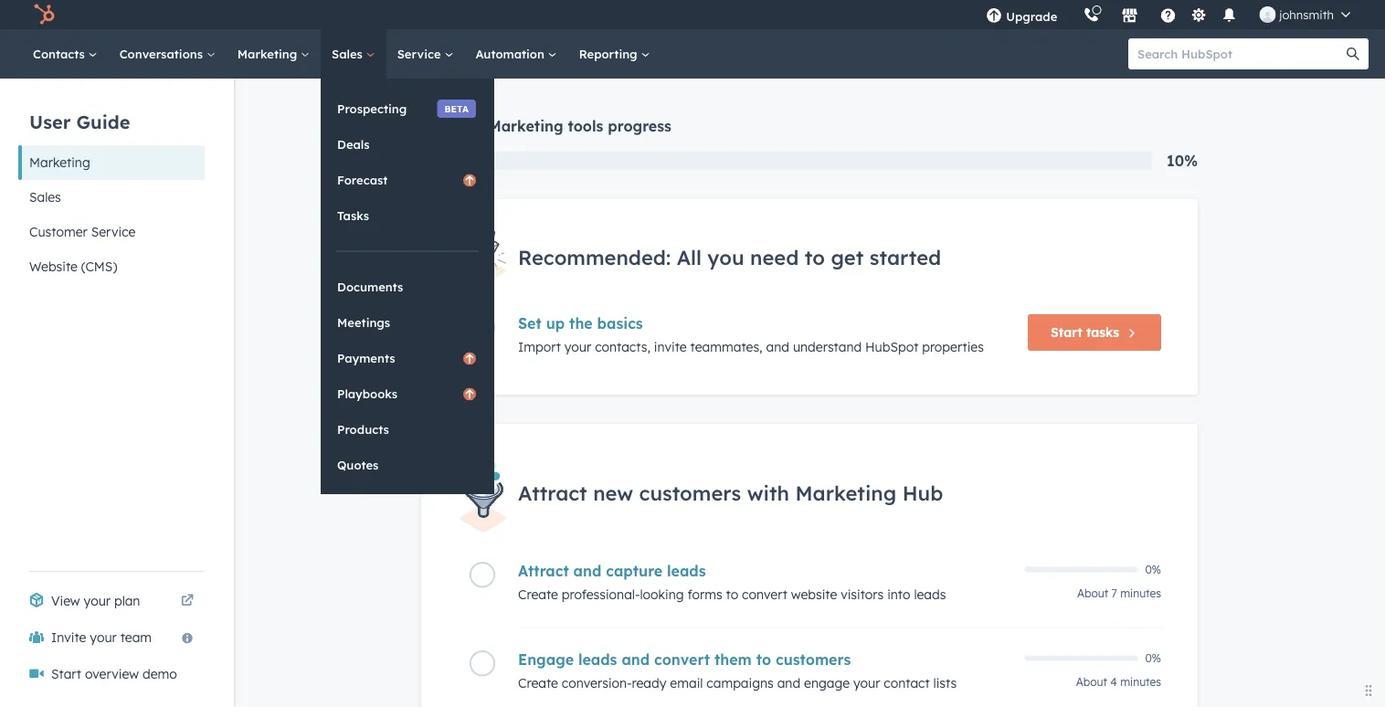 Task type: vqa. For each thing, say whether or not it's contained in the screenshot.
the bottom "customers"
yes



Task type: locate. For each thing, give the bounding box(es) containing it.
notifications image
[[1221, 8, 1237, 25]]

1 horizontal spatial service
[[397, 46, 444, 61]]

marketing left sales link
[[237, 46, 301, 61]]

0 vertical spatial minutes
[[1120, 586, 1161, 600]]

1 create from the top
[[518, 586, 558, 602]]

0 vertical spatial convert
[[742, 586, 787, 602]]

search image
[[1347, 48, 1359, 60]]

customer service
[[29, 224, 136, 240]]

1 vertical spatial start
[[51, 666, 81, 682]]

about left 7
[[1077, 586, 1108, 600]]

your left "team"
[[90, 629, 117, 645]]

hubspot link
[[22, 4, 69, 26]]

website (cms) button
[[18, 249, 205, 284]]

playbooks link
[[321, 376, 494, 411]]

0 vertical spatial attract
[[518, 480, 587, 505]]

sales link
[[321, 29, 386, 79]]

start down invite
[[51, 666, 81, 682]]

your
[[564, 339, 591, 355], [84, 593, 111, 609], [90, 629, 117, 645], [853, 675, 880, 691]]

new
[[593, 480, 633, 505]]

1 0% from the top
[[1145, 563, 1161, 576]]

view your plan link
[[18, 583, 205, 619]]

0 horizontal spatial to
[[726, 586, 738, 602]]

0% up about 7 minutes
[[1145, 563, 1161, 576]]

convert up email
[[654, 650, 710, 668]]

about for engage leads and convert them to customers
[[1076, 675, 1107, 688]]

attract
[[518, 480, 587, 505], [518, 561, 569, 580]]

marketing right your at left
[[489, 117, 563, 135]]

customers
[[639, 480, 741, 505], [776, 650, 851, 668]]

0 vertical spatial start
[[1051, 325, 1082, 341]]

sales
[[332, 46, 366, 61], [29, 189, 61, 205]]

prospecting
[[337, 101, 407, 116]]

about left 4
[[1076, 675, 1107, 688]]

upgrade
[[1006, 9, 1057, 24]]

service down sales button
[[91, 224, 136, 240]]

payments
[[337, 350, 395, 366]]

to inside attract and capture leads create professional-looking forms to convert website visitors into leads
[[726, 586, 738, 602]]

start tasks button
[[1028, 314, 1161, 351]]

1 vertical spatial to
[[726, 586, 738, 602]]

to right them
[[756, 650, 771, 668]]

your right engage
[[853, 675, 880, 691]]

minutes for attract and capture leads
[[1120, 586, 1161, 600]]

marketing
[[237, 46, 301, 61], [489, 117, 563, 135], [29, 154, 90, 170], [795, 480, 896, 505]]

0% for engage leads and convert them to customers
[[1145, 651, 1161, 665]]

sales up "customer"
[[29, 189, 61, 205]]

menu
[[973, 0, 1363, 29]]

johnsmith button
[[1248, 0, 1361, 29]]

you
[[707, 244, 744, 269]]

engage leads and convert them to customers button
[[518, 650, 1013, 668]]

attract left new
[[518, 480, 587, 505]]

minutes right 7
[[1120, 586, 1161, 600]]

need
[[750, 244, 799, 269]]

customers right new
[[639, 480, 741, 505]]

to right forms
[[726, 586, 738, 602]]

0% up about 4 minutes
[[1145, 651, 1161, 665]]

attract for attract new customers with marketing hub
[[518, 480, 587, 505]]

about 4 minutes
[[1076, 675, 1161, 688]]

about
[[1077, 586, 1108, 600], [1076, 675, 1107, 688]]

get
[[831, 244, 864, 269]]

to
[[805, 244, 825, 269], [726, 586, 738, 602], [756, 650, 771, 668]]

start
[[1051, 325, 1082, 341], [51, 666, 81, 682]]

0%
[[1145, 563, 1161, 576], [1145, 651, 1161, 665]]

playbooks
[[337, 386, 398, 401]]

search button
[[1338, 38, 1369, 69]]

1 horizontal spatial sales
[[332, 46, 366, 61]]

recommended: all you need to get started
[[518, 244, 941, 269]]

your left the 'plan'
[[84, 593, 111, 609]]

link opens in a new window image
[[181, 590, 194, 612], [181, 595, 194, 608]]

attract inside attract and capture leads create professional-looking forms to convert website visitors into leads
[[518, 561, 569, 580]]

1 vertical spatial create
[[518, 675, 558, 691]]

lists
[[933, 675, 957, 691]]

0 vertical spatial 0%
[[1145, 563, 1161, 576]]

attract up professional-
[[518, 561, 569, 580]]

create
[[518, 586, 558, 602], [518, 675, 558, 691]]

sales inside button
[[29, 189, 61, 205]]

tasks
[[337, 208, 369, 223]]

convert inside the engage leads and convert them to customers create conversion-ready email campaigns and engage your contact lists
[[654, 650, 710, 668]]

1 vertical spatial service
[[91, 224, 136, 240]]

2 create from the top
[[518, 675, 558, 691]]

start left the tasks at the top right of the page
[[1051, 325, 1082, 341]]

1 vertical spatial attract
[[518, 561, 569, 580]]

attract for attract and capture leads create professional-looking forms to convert website visitors into leads
[[518, 561, 569, 580]]

into
[[887, 586, 910, 602]]

0 vertical spatial to
[[805, 244, 825, 269]]

2 0% from the top
[[1145, 651, 1161, 665]]

1 horizontal spatial customers
[[776, 650, 851, 668]]

team
[[120, 629, 152, 645]]

and inside set up the basics import your contacts, invite teammates, and understand hubspot properties
[[766, 339, 789, 355]]

1 vertical spatial about
[[1076, 675, 1107, 688]]

2 horizontal spatial leads
[[914, 586, 946, 602]]

contact
[[884, 675, 930, 691]]

1 vertical spatial 0%
[[1145, 651, 1161, 665]]

looking
[[640, 586, 684, 602]]

your
[[450, 117, 484, 135]]

website (cms)
[[29, 259, 117, 275]]

customers up engage
[[776, 650, 851, 668]]

0 horizontal spatial start
[[51, 666, 81, 682]]

0 vertical spatial leads
[[667, 561, 706, 580]]

contacts
[[33, 46, 88, 61]]

conversations link
[[108, 29, 226, 79]]

engage
[[518, 650, 574, 668]]

0 horizontal spatial sales
[[29, 189, 61, 205]]

your inside the engage leads and convert them to customers create conversion-ready email campaigns and engage your contact lists
[[853, 675, 880, 691]]

upgrade image
[[986, 8, 1002, 25]]

0 horizontal spatial convert
[[654, 650, 710, 668]]

deals link
[[321, 127, 494, 162]]

marketing link
[[226, 29, 321, 79]]

documents
[[337, 279, 403, 294]]

0 vertical spatial customers
[[639, 480, 741, 505]]

0 vertical spatial create
[[518, 586, 558, 602]]

0 horizontal spatial leads
[[578, 650, 617, 668]]

hubspot
[[865, 339, 918, 355]]

sales button
[[18, 180, 205, 215]]

attract and capture leads button
[[518, 561, 1013, 580]]

1 vertical spatial customers
[[776, 650, 851, 668]]

1 horizontal spatial to
[[756, 650, 771, 668]]

create inside attract and capture leads create professional-looking forms to convert website visitors into leads
[[518, 586, 558, 602]]

start overview demo
[[51, 666, 177, 682]]

contacts,
[[595, 339, 650, 355]]

john smith image
[[1259, 6, 1276, 23]]

0 vertical spatial service
[[397, 46, 444, 61]]

customers inside the engage leads and convert them to customers create conversion-ready email campaigns and engage your contact lists
[[776, 650, 851, 668]]

start tasks
[[1051, 325, 1119, 341]]

quotes
[[337, 457, 379, 472]]

2 vertical spatial to
[[756, 650, 771, 668]]

and down set up the basics button
[[766, 339, 789, 355]]

start inside 'button'
[[1051, 325, 1082, 341]]

1 attract from the top
[[518, 480, 587, 505]]

forecast link
[[321, 163, 494, 197]]

marketplaces image
[[1121, 8, 1138, 25]]

convert
[[742, 586, 787, 602], [654, 650, 710, 668]]

leads up conversion-
[[578, 650, 617, 668]]

leads inside the engage leads and convert them to customers create conversion-ready email campaigns and engage your contact lists
[[578, 650, 617, 668]]

forms
[[687, 586, 722, 602]]

user guide views element
[[18, 79, 205, 284]]

to left get
[[805, 244, 825, 269]]

properties
[[922, 339, 984, 355]]

user guide
[[29, 110, 130, 133]]

2 vertical spatial leads
[[578, 650, 617, 668]]

marketing inside button
[[29, 154, 90, 170]]

create down engage at the left of the page
[[518, 675, 558, 691]]

marketing down the user
[[29, 154, 90, 170]]

2 attract from the top
[[518, 561, 569, 580]]

0 horizontal spatial service
[[91, 224, 136, 240]]

your down "the"
[[564, 339, 591, 355]]

create left professional-
[[518, 586, 558, 602]]

invite
[[654, 339, 687, 355]]

with
[[747, 480, 789, 505]]

2 minutes from the top
[[1120, 675, 1161, 688]]

campaigns
[[707, 675, 774, 691]]

leads
[[667, 561, 706, 580], [914, 586, 946, 602], [578, 650, 617, 668]]

1 horizontal spatial leads
[[667, 561, 706, 580]]

sales up prospecting
[[332, 46, 366, 61]]

service right sales link
[[397, 46, 444, 61]]

them
[[714, 650, 752, 668]]

and
[[766, 339, 789, 355], [573, 561, 601, 580], [622, 650, 650, 668], [777, 675, 800, 691]]

0% for attract and capture leads
[[1145, 563, 1161, 576]]

1 minutes from the top
[[1120, 586, 1161, 600]]

0 vertical spatial about
[[1077, 586, 1108, 600]]

1 horizontal spatial convert
[[742, 586, 787, 602]]

the
[[569, 314, 593, 333]]

conversion-
[[562, 675, 632, 691]]

attract and capture leads create professional-looking forms to convert website visitors into leads
[[518, 561, 946, 602]]

plan
[[114, 593, 140, 609]]

convert down attract and capture leads button
[[742, 586, 787, 602]]

1 vertical spatial convert
[[654, 650, 710, 668]]

sales menu
[[321, 79, 494, 494]]

minutes for engage leads and convert them to customers
[[1120, 675, 1161, 688]]

minutes right 4
[[1120, 675, 1161, 688]]

1 vertical spatial minutes
[[1120, 675, 1161, 688]]

and up professional-
[[573, 561, 601, 580]]

1 horizontal spatial start
[[1051, 325, 1082, 341]]

leads up forms
[[667, 561, 706, 580]]

1 vertical spatial sales
[[29, 189, 61, 205]]

leads right into
[[914, 586, 946, 602]]

forecast
[[337, 172, 388, 187]]

about for attract and capture leads
[[1077, 586, 1108, 600]]

service
[[397, 46, 444, 61], [91, 224, 136, 240]]

start inside "link"
[[51, 666, 81, 682]]

calling icon button
[[1076, 3, 1107, 27]]



Task type: describe. For each thing, give the bounding box(es) containing it.
visitors
[[841, 586, 884, 602]]

hub
[[902, 480, 943, 505]]

overview
[[85, 666, 139, 682]]

view
[[51, 593, 80, 609]]

(cms)
[[81, 259, 117, 275]]

0 vertical spatial sales
[[332, 46, 366, 61]]

convert inside attract and capture leads create professional-looking forms to convert website visitors into leads
[[742, 586, 787, 602]]

tools
[[568, 117, 603, 135]]

marketing left hub
[[795, 480, 896, 505]]

service link
[[386, 29, 464, 79]]

reporting link
[[568, 29, 661, 79]]

automation
[[475, 46, 548, 61]]

your marketing tools progress
[[450, 117, 671, 135]]

to inside the engage leads and convert them to customers create conversion-ready email campaigns and engage your contact lists
[[756, 650, 771, 668]]

website
[[29, 259, 78, 275]]

customer service button
[[18, 215, 205, 249]]

customer
[[29, 224, 88, 240]]

view your plan
[[51, 593, 140, 609]]

Search HubSpot search field
[[1128, 38, 1352, 69]]

your marketing tools progress progress bar
[[421, 152, 494, 170]]

and up ready on the left bottom of page
[[622, 650, 650, 668]]

0 horizontal spatial customers
[[639, 480, 741, 505]]

engage
[[804, 675, 850, 691]]

notifications button
[[1214, 0, 1245, 29]]

contacts link
[[22, 29, 108, 79]]

service inside button
[[91, 224, 136, 240]]

email
[[670, 675, 703, 691]]

invite
[[51, 629, 86, 645]]

menu containing johnsmith
[[973, 0, 1363, 29]]

johnsmith
[[1279, 7, 1334, 22]]

2 horizontal spatial to
[[805, 244, 825, 269]]

started
[[870, 244, 941, 269]]

create inside the engage leads and convert them to customers create conversion-ready email campaigns and engage your contact lists
[[518, 675, 558, 691]]

demo
[[142, 666, 177, 682]]

and inside attract and capture leads create professional-looking forms to convert website visitors into leads
[[573, 561, 601, 580]]

1 vertical spatial leads
[[914, 586, 946, 602]]

quotes link
[[321, 448, 494, 482]]

meetings
[[337, 315, 390, 330]]

start overview demo link
[[18, 656, 205, 693]]

tasks link
[[321, 198, 494, 233]]

set up the basics import your contacts, invite teammates, and understand hubspot properties
[[518, 314, 984, 355]]

tasks
[[1086, 325, 1119, 341]]

guide
[[76, 110, 130, 133]]

invite your team
[[51, 629, 152, 645]]

start for start tasks
[[1051, 325, 1082, 341]]

start for start overview demo
[[51, 666, 81, 682]]

help image
[[1160, 8, 1176, 25]]

payments link
[[321, 341, 494, 376]]

website
[[791, 586, 837, 602]]

10%
[[1167, 152, 1198, 170]]

engage leads and convert them to customers create conversion-ready email campaigns and engage your contact lists
[[518, 650, 957, 691]]

4
[[1110, 675, 1117, 688]]

user
[[29, 110, 71, 133]]

7
[[1112, 586, 1117, 600]]

recommended:
[[518, 244, 671, 269]]

teammates,
[[690, 339, 763, 355]]

set
[[518, 314, 542, 333]]

understand
[[793, 339, 862, 355]]

hubspot image
[[33, 4, 55, 26]]

products link
[[321, 412, 494, 447]]

automation link
[[464, 29, 568, 79]]

calling icon image
[[1083, 7, 1099, 24]]

up
[[546, 314, 565, 333]]

professional-
[[562, 586, 640, 602]]

and down engage leads and convert them to customers button
[[777, 675, 800, 691]]

documents link
[[321, 270, 494, 304]]

invite your team button
[[18, 619, 205, 656]]

1 link opens in a new window image from the top
[[181, 590, 194, 612]]

settings image
[[1190, 8, 1207, 24]]

all
[[677, 244, 702, 269]]

meetings link
[[321, 305, 494, 340]]

about 7 minutes
[[1077, 586, 1161, 600]]

2 link opens in a new window image from the top
[[181, 595, 194, 608]]

conversations
[[119, 46, 206, 61]]

marketing button
[[18, 145, 205, 180]]

progress
[[608, 117, 671, 135]]

set up the basics button
[[518, 314, 1013, 333]]

products
[[337, 422, 389, 437]]

ready
[[632, 675, 666, 691]]

basics
[[597, 314, 643, 333]]

attract new customers with marketing hub
[[518, 480, 943, 505]]

reporting
[[579, 46, 641, 61]]

import
[[518, 339, 561, 355]]

your inside button
[[90, 629, 117, 645]]

help button
[[1152, 0, 1183, 29]]

your inside set up the basics import your contacts, invite teammates, and understand hubspot properties
[[564, 339, 591, 355]]



